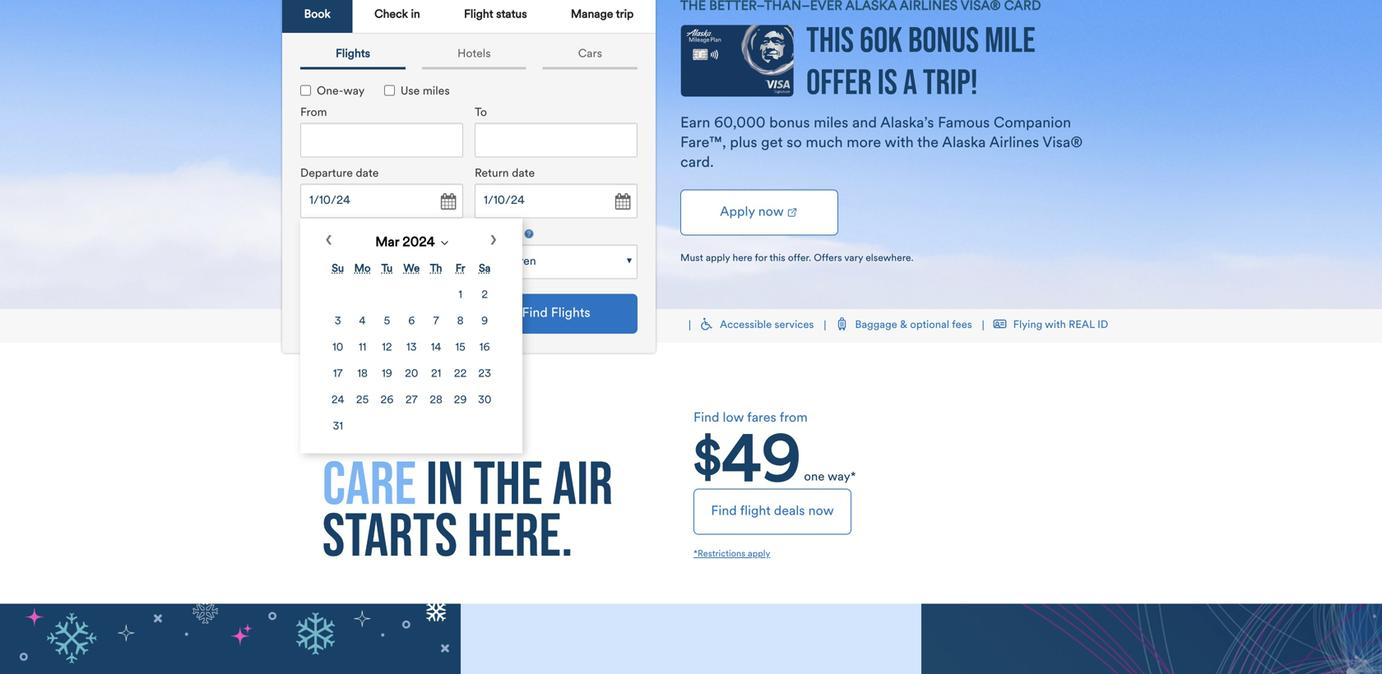 Task type: vqa. For each thing, say whether or not it's contained in the screenshot.
the top group
no



Task type: describe. For each thing, give the bounding box(es) containing it.
8 cell
[[449, 310, 472, 334]]

1 open datepicker image from the left
[[436, 190, 459, 213]]

31 cell
[[327, 415, 349, 440]]

11 cell
[[351, 336, 374, 361]]

check in
[[375, 9, 420, 21]]

row containing 1
[[327, 283, 496, 308]]

26
[[381, 395, 394, 406]]

row containing 3
[[327, 310, 496, 334]]

airlines
[[900, 0, 958, 13]]

11
[[359, 343, 366, 354]]

5 cell
[[376, 310, 398, 334]]

29 cell
[[449, 389, 472, 413]]

plus
[[730, 136, 758, 151]]

‹
[[325, 229, 333, 253]]

code
[[384, 325, 410, 337]]

visa®
[[961, 0, 1001, 13]]

28
[[430, 395, 443, 406]]

earn 60,000 bonus miles and alaska's famous companion fare™, plus get so much more with the alaska airlines visa® card.
[[681, 116, 1083, 171]]

low
[[723, 412, 744, 425]]

famous
[[938, 116, 990, 131]]

more
[[847, 136, 881, 151]]

12 cell
[[376, 336, 398, 361]]

search
[[317, 294, 351, 306]]

alaska airlines logo with lyft logo image
[[119, 627, 342, 675]]

book
[[304, 9, 331, 21]]

check
[[375, 9, 408, 21]]

manage
[[571, 9, 613, 21]]

date for return date
[[512, 168, 535, 180]]

form containing ‹
[[288, 65, 644, 454]]

this 60k bonus mile offer is a trip. element
[[0, 0, 1383, 309]]

3 cell
[[327, 310, 349, 334]]

25 cell
[[351, 389, 374, 413]]

49 one way*
[[722, 433, 856, 497]]

children
[[494, 256, 536, 268]]

9 cell
[[473, 310, 496, 334]]

must
[[681, 254, 703, 264]]

17 cell
[[327, 362, 349, 387]]

from
[[780, 412, 808, 425]]

miles inside form
[[423, 86, 450, 97]]

10
[[333, 343, 343, 354]]

much
[[806, 136, 843, 151]]

vary
[[845, 254, 863, 264]]

su
[[332, 264, 344, 275]]

this 60k bonus mile offer is a trip. image
[[806, 26, 1035, 95]]

23 cell
[[473, 362, 496, 387]]

options
[[354, 294, 393, 306]]

15 cell
[[449, 336, 472, 361]]

fares
[[747, 412, 777, 425]]

24
[[332, 395, 345, 406]]

Return date text field
[[475, 184, 638, 218]]

none checkbox inside form
[[300, 85, 311, 96]]

the most care in the air starts here. element
[[282, 409, 653, 557]]

1 | from the left
[[689, 321, 691, 332]]

hotels
[[458, 49, 491, 60]]

5
[[384, 316, 390, 327]]

16
[[480, 343, 490, 354]]

7 cell
[[425, 310, 448, 334]]

offer.
[[788, 254, 812, 264]]

flight
[[464, 9, 493, 21]]

all search options use discount or companion fare code
[[300, 294, 410, 337]]

2 | from the left
[[824, 321, 827, 332]]

21 cell
[[425, 362, 448, 387]]

6
[[408, 316, 415, 327]]

49
[[722, 433, 801, 497]]

offers
[[814, 254, 842, 264]]

3
[[335, 316, 341, 327]]

26 cell
[[376, 389, 398, 413]]

Departure date text field
[[300, 184, 463, 218]]

alaska's
[[881, 116, 934, 131]]

book link
[[282, 0, 353, 33]]

return date
[[475, 168, 535, 180]]

2 open datepicker image from the left
[[611, 190, 634, 213]]

find
[[694, 412, 720, 425]]

tab list containing flights
[[292, 42, 646, 69]]

cars link
[[543, 42, 638, 69]]

4 cell
[[351, 310, 374, 334]]

so
[[787, 136, 802, 151]]

19
[[382, 369, 392, 380]]

18
[[357, 369, 368, 380]]

row containing 24
[[327, 389, 496, 413]]

must apply here for this offer. offers vary elsewhere.
[[681, 254, 914, 264]]

alaska
[[942, 136, 986, 151]]

trip
[[616, 9, 634, 21]]

flights
[[336, 49, 370, 60]]

22 cell
[[449, 362, 472, 387]]

card
[[1004, 0, 1041, 13]]

visa®
[[1043, 136, 1083, 151]]

use miles
[[401, 86, 450, 97]]

sa
[[479, 264, 491, 275]]



Task type: locate. For each thing, give the bounding box(es) containing it.
form
[[288, 65, 644, 454]]

14
[[431, 343, 441, 354]]

0 vertical spatial use
[[401, 86, 420, 97]]

one-
[[317, 86, 343, 97]]

19 cell
[[376, 362, 398, 387]]

the
[[681, 0, 706, 13]]

cars
[[578, 49, 602, 60]]

use down the all
[[300, 314, 320, 325]]

1 row from the top
[[327, 283, 496, 308]]

3 | from the left
[[982, 321, 985, 332]]

open datepicker image
[[436, 190, 459, 213], [611, 190, 634, 213]]

date up the departure date text field
[[356, 168, 379, 180]]

27 cell
[[400, 389, 423, 413]]

with
[[885, 136, 914, 151]]

28 cell
[[425, 389, 448, 413]]

return
[[475, 168, 509, 180]]

tab list
[[282, 0, 656, 34], [292, 42, 646, 69]]

2 horizontal spatial |
[[982, 321, 985, 332]]

1 horizontal spatial |
[[824, 321, 827, 332]]

25
[[356, 395, 369, 406]]

From text field
[[300, 123, 463, 158]]

0 horizontal spatial use
[[300, 314, 320, 325]]

16 cell
[[473, 336, 496, 361]]

get
[[761, 136, 783, 151]]

23
[[478, 369, 491, 380]]

hotels link
[[422, 42, 526, 69]]

To text field
[[475, 123, 638, 158]]

18 cell
[[351, 362, 374, 387]]

grid inside form
[[325, 255, 498, 441]]

link to external site. image
[[786, 206, 799, 219]]

31
[[333, 422, 343, 433]]

1 vertical spatial use
[[300, 314, 320, 325]]

for
[[755, 254, 767, 264]]

2 row from the top
[[327, 310, 496, 334]]

miles down hotels link at top left
[[423, 86, 450, 97]]

the
[[917, 136, 939, 151]]

17
[[333, 369, 343, 380]]

better–than–ever
[[709, 0, 843, 13]]

th
[[430, 264, 442, 275]]

date right return
[[512, 168, 535, 180]]

this
[[770, 254, 786, 264]]

None checkbox
[[384, 85, 395, 96]]

tab list up hotels
[[282, 0, 656, 34]]

10 cell
[[327, 336, 349, 361]]

adults
[[300, 229, 334, 241]]

here
[[733, 254, 753, 264]]

way*
[[828, 472, 856, 484]]

› button
[[490, 229, 498, 255]]

8
[[457, 316, 464, 327]]

0 children
[[484, 256, 536, 268]]

1 cell
[[449, 283, 472, 308]]

30
[[478, 395, 492, 406]]

to
[[475, 107, 487, 119]]

1 horizontal spatial miles
[[814, 116, 849, 131]]

1 date from the left
[[356, 168, 379, 180]]

3 row from the top
[[327, 336, 496, 361]]

row
[[327, 283, 496, 308], [327, 310, 496, 334], [327, 336, 496, 361], [327, 362, 496, 387], [327, 389, 496, 413]]

departure date
[[300, 168, 379, 180]]

use
[[401, 86, 420, 97], [300, 314, 320, 325]]

row containing 17
[[327, 362, 496, 387]]

way
[[343, 86, 365, 97]]

24 cell
[[327, 389, 349, 413]]

1 horizontal spatial use
[[401, 86, 420, 97]]

alaska
[[846, 0, 897, 13]]

13 cell
[[400, 336, 423, 361]]

status
[[496, 9, 527, 21]]

6 cell
[[400, 310, 423, 334]]

grid
[[325, 255, 498, 441]]

4
[[359, 316, 366, 327]]

and
[[852, 116, 877, 131]]

7
[[433, 316, 439, 327]]

fare
[[361, 325, 382, 337]]

0 horizontal spatial |
[[689, 321, 691, 332]]

2
[[482, 290, 488, 301]]

companion
[[300, 325, 358, 337]]

flight status link
[[442, 0, 549, 34]]

0 horizontal spatial miles
[[423, 86, 450, 97]]

1 vertical spatial miles
[[814, 116, 849, 131]]

check in link
[[353, 0, 442, 34]]

0 horizontal spatial date
[[356, 168, 379, 180]]

13
[[407, 343, 417, 354]]

from
[[300, 107, 327, 119]]

5 row from the top
[[327, 389, 496, 413]]

children
[[475, 229, 522, 241]]

21
[[431, 369, 441, 380]]

grid containing su
[[325, 255, 498, 441]]

find low fares from
[[694, 412, 808, 425]]

fr
[[456, 264, 465, 275]]

in
[[411, 9, 420, 21]]

1 vertical spatial tab list
[[292, 42, 646, 69]]

elsewhere.
[[866, 254, 914, 264]]

mo
[[354, 264, 371, 275]]

manage trip link
[[549, 0, 656, 34]]

1 horizontal spatial open datepicker image
[[611, 190, 634, 213]]

use inside all search options use discount or companion fare code
[[300, 314, 320, 325]]

2 date from the left
[[512, 168, 535, 180]]

29
[[454, 395, 467, 406]]

0 vertical spatial tab list
[[282, 0, 656, 34]]

0 vertical spatial miles
[[423, 86, 450, 97]]

›
[[490, 229, 497, 253]]

miles inside earn 60,000 bonus miles and alaska's famous companion fare™, plus get so much more with the alaska airlines visa® card.
[[814, 116, 849, 131]]

20 cell
[[400, 362, 423, 387]]

1
[[459, 290, 462, 301]]

0 horizontal spatial open datepicker image
[[436, 190, 459, 213]]

14 cell
[[425, 336, 448, 361]]

bonus
[[770, 116, 810, 131]]

or
[[370, 314, 381, 325]]

None checkbox
[[300, 85, 311, 96]]

tab list down flight
[[292, 42, 646, 69]]

none checkbox inside form
[[384, 85, 395, 96]]

‹ button
[[325, 229, 333, 255]]

tab list containing book
[[282, 0, 656, 34]]

use right way
[[401, 86, 420, 97]]

all
[[300, 294, 314, 306]]

one-way
[[317, 86, 365, 97]]

miles
[[423, 86, 450, 97], [814, 116, 849, 131]]

27
[[406, 395, 418, 406]]

we
[[404, 264, 420, 275]]

children element
[[475, 245, 638, 279]]

0
[[484, 256, 491, 268]]

departure
[[300, 168, 353, 180]]

flights link
[[300, 42, 406, 69]]

4 row from the top
[[327, 362, 496, 387]]

row containing 10
[[327, 336, 496, 361]]

the better–than–ever alaska airlines visa® card
[[681, 0, 1041, 13]]

discount
[[323, 314, 367, 325]]

fare™,
[[681, 136, 726, 151]]

2 cell
[[473, 283, 496, 308]]

1 horizontal spatial date
[[512, 168, 535, 180]]

tu
[[381, 264, 393, 275]]

companion
[[994, 116, 1072, 131]]

flight status
[[464, 9, 527, 21]]

miles up the much
[[814, 116, 849, 131]]

30 cell
[[473, 389, 496, 413]]

date for departure date
[[356, 168, 379, 180]]

date
[[356, 168, 379, 180], [512, 168, 535, 180]]

20
[[405, 369, 418, 380]]

alaska airlines credit card. image
[[681, 25, 794, 106]]



